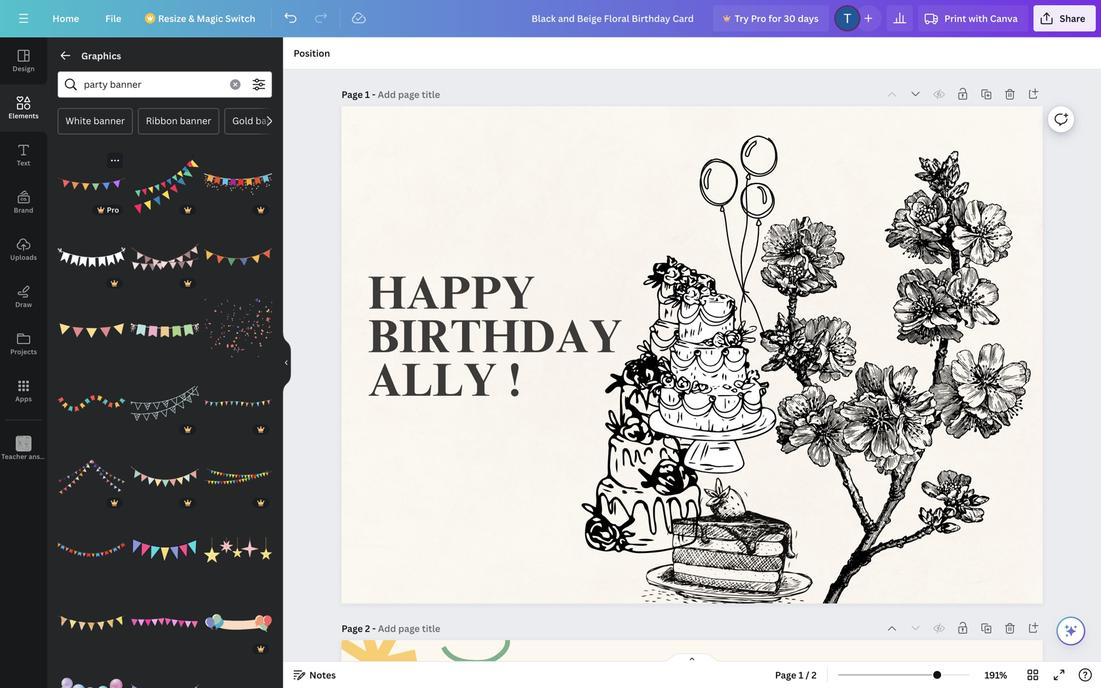 Task type: describe. For each thing, give the bounding box(es) containing it.
print with canva
[[945, 12, 1018, 25]]

stars banner decoration clean flat textured glam nye party props new year image
[[204, 516, 272, 584]]

colorful fiesta flag image
[[131, 150, 199, 218]]

print
[[945, 12, 966, 25]]

gold banner
[[232, 114, 287, 127]]

try pro for 30 days
[[735, 12, 819, 25]]

print with canva button
[[918, 5, 1028, 31]]

position button
[[288, 43, 335, 64]]

&
[[188, 12, 195, 25]]

banner for white banner
[[93, 114, 125, 127]]

resize & magic switch
[[158, 12, 255, 25]]

ribbon
[[146, 114, 178, 127]]

banner for gold banner
[[256, 114, 287, 127]]

Page title text field
[[378, 88, 442, 101]]

party flag image
[[58, 443, 126, 511]]

uploads
[[10, 253, 37, 262]]

try pro for 30 days button
[[713, 5, 829, 31]]

answer
[[29, 452, 52, 461]]

teacher answer keys
[[1, 452, 68, 461]]

resize
[[158, 12, 186, 25]]

30
[[784, 12, 796, 25]]

party objects image
[[204, 223, 272, 291]]

pink pattern bunting party decor illustration image
[[131, 589, 199, 657]]

!
[[509, 362, 521, 409]]

gold banner button
[[224, 108, 295, 134]]

file
[[105, 12, 121, 25]]

1 for /
[[799, 669, 804, 681]]

ally !
[[368, 362, 521, 409]]

page inside button
[[775, 669, 797, 681]]

triangular flag banner with five colors illustration image
[[131, 663, 199, 688]]

hide image
[[283, 331, 291, 394]]

party  flags image
[[204, 443, 272, 511]]

gold
[[232, 114, 253, 127]]

share
[[1060, 12, 1086, 25]]

- for page 1 -
[[372, 88, 376, 101]]

white
[[66, 114, 91, 127]]

bright party banners illustration image
[[131, 516, 199, 584]]

191%
[[985, 669, 1007, 681]]

page for page 1
[[342, 88, 363, 101]]

canva
[[990, 12, 1018, 25]]

try
[[735, 12, 749, 25]]

happy
[[368, 275, 535, 322]]

page for page 2
[[342, 622, 363, 635]]

show pages image
[[661, 653, 724, 663]]

colorful triangle flag banner image
[[204, 370, 272, 438]]

pro inside group
[[107, 205, 119, 215]]

- for page 2 -
[[372, 622, 376, 635]]



Task type: locate. For each thing, give the bounding box(es) containing it.
position
[[294, 47, 330, 59]]

magic
[[197, 12, 223, 25]]

canva assistant image
[[1063, 623, 1079, 639]]

2 inside button
[[812, 669, 817, 681]]

pro
[[751, 12, 766, 25], [107, 205, 119, 215]]

1 for -
[[365, 88, 370, 101]]

share button
[[1034, 5, 1096, 31]]

191% button
[[975, 665, 1017, 686]]

- left page title text field
[[372, 622, 376, 635]]

Page title text field
[[378, 622, 442, 635]]

1 left /
[[799, 669, 804, 681]]

3 banner from the left
[[256, 114, 287, 127]]

/
[[806, 669, 810, 681]]

page
[[342, 88, 363, 101], [342, 622, 363, 635], [775, 669, 797, 681]]

notes button
[[288, 665, 341, 686]]

Search graphics search field
[[84, 72, 222, 97]]

2 banner from the left
[[180, 114, 211, 127]]

1 horizontal spatial banner
[[180, 114, 211, 127]]

0 vertical spatial page
[[342, 88, 363, 101]]

side panel tab list
[[0, 37, 68, 473]]

with
[[969, 12, 988, 25]]

0 horizontal spatial 1
[[365, 88, 370, 101]]

design
[[13, 64, 35, 73]]

- left page title text box
[[372, 88, 376, 101]]

page 1 / 2 button
[[770, 665, 822, 686]]

banner right gold
[[256, 114, 287, 127]]

handdrawn pastel pennant flags image
[[131, 297, 199, 364]]

1 inside button
[[799, 669, 804, 681]]

simple colorful triangle party banner image
[[58, 150, 126, 218]]

ribbon banner
[[146, 114, 211, 127]]

page left page title text box
[[342, 88, 363, 101]]

-
[[372, 88, 376, 101], [372, 622, 376, 635]]

0 horizontal spatial pro
[[107, 205, 119, 215]]

elements
[[8, 111, 39, 120]]

1 horizontal spatial 2
[[812, 669, 817, 681]]

2 right /
[[812, 669, 817, 681]]

keys
[[53, 452, 68, 461]]

banner inside 'button'
[[180, 114, 211, 127]]

0 horizontal spatial 2
[[365, 622, 370, 635]]

colorful party banner illustration image
[[131, 443, 199, 511]]

pro left 'colorful fiesta flag' image
[[107, 205, 119, 215]]

group
[[131, 142, 199, 218], [204, 150, 272, 218], [131, 215, 199, 291], [204, 215, 272, 291], [58, 223, 126, 291], [58, 289, 126, 364], [131, 289, 199, 364], [204, 289, 272, 364], [58, 370, 126, 438], [131, 370, 199, 438], [204, 370, 272, 438], [58, 443, 126, 511], [131, 443, 199, 511], [204, 443, 272, 511], [58, 516, 126, 584], [131, 516, 199, 584], [204, 516, 272, 584], [58, 589, 126, 657], [131, 589, 199, 657], [204, 589, 272, 657], [254, 655, 269, 670], [58, 663, 126, 688], [131, 663, 199, 688]]

page 2 -
[[342, 622, 378, 635]]

0 vertical spatial pro
[[751, 12, 766, 25]]

design button
[[0, 37, 47, 85]]

elements button
[[0, 85, 47, 132]]

ribbon banner button
[[138, 108, 219, 134]]

1 horizontal spatial 1
[[799, 669, 804, 681]]

for
[[769, 12, 782, 25]]

banner inside button
[[93, 114, 125, 127]]

1
[[365, 88, 370, 101], [799, 669, 804, 681]]

page left /
[[775, 669, 797, 681]]

text button
[[0, 132, 47, 179]]

1 left page title text box
[[365, 88, 370, 101]]

text
[[17, 159, 30, 167]]

2 horizontal spatial banner
[[256, 114, 287, 127]]

colorful party celebration bunting flags illustration image
[[58, 516, 126, 584]]

apps
[[15, 395, 32, 403]]

switch
[[225, 12, 255, 25]]

1 vertical spatial 1
[[799, 669, 804, 681]]

colorful fiesta party banner image
[[58, 370, 126, 438]]

days
[[798, 12, 819, 25]]

pro left for
[[751, 12, 766, 25]]

colorful holiday party balloons image
[[58, 663, 126, 688]]

2
[[365, 622, 370, 635], [812, 669, 817, 681]]

2 vertical spatial page
[[775, 669, 797, 681]]

brand button
[[0, 179, 47, 226]]

teacher
[[1, 452, 27, 461]]

brand
[[14, 206, 33, 215]]

apps button
[[0, 368, 47, 415]]

simple vectored party banner image
[[58, 297, 126, 364]]

1 vertical spatial pro
[[107, 205, 119, 215]]

pink intersecting party banner image
[[131, 223, 199, 291]]

1 horizontal spatial pro
[[751, 12, 766, 25]]

yellow party banner image
[[58, 589, 126, 657]]

Design title text field
[[521, 5, 708, 31]]

0 vertical spatial 1
[[365, 88, 370, 101]]

page left page title text field
[[342, 622, 363, 635]]

1 vertical spatial -
[[372, 622, 376, 635]]

1 banner from the left
[[93, 114, 125, 127]]

birthday
[[368, 319, 622, 365]]

file button
[[95, 5, 132, 31]]

white banner button
[[58, 108, 133, 134]]

home
[[52, 12, 79, 25]]

banner right ribbon
[[180, 114, 211, 127]]

1 vertical spatial page
[[342, 622, 363, 635]]

party banner vector image
[[204, 150, 272, 218]]

graphics
[[81, 49, 121, 62]]

0 vertical spatial 2
[[365, 622, 370, 635]]

ally
[[368, 362, 497, 409]]

2 left page title text field
[[365, 622, 370, 635]]

white banner
[[66, 114, 125, 127]]

banner right white
[[93, 114, 125, 127]]

uploads button
[[0, 226, 47, 273]]

notes
[[309, 669, 336, 681]]

page 1 / 2
[[775, 669, 817, 681]]

pastel balloon banner image
[[204, 589, 272, 657]]

pro group
[[58, 150, 126, 218]]

page 1 -
[[342, 88, 378, 101]]

pro inside button
[[751, 12, 766, 25]]

resize & magic switch button
[[137, 5, 266, 31]]

banner
[[93, 114, 125, 127], [180, 114, 211, 127], [256, 114, 287, 127]]

banner for ribbon banner
[[180, 114, 211, 127]]

0 horizontal spatial banner
[[93, 114, 125, 127]]

;
[[23, 453, 25, 461]]

1 vertical spatial 2
[[812, 669, 817, 681]]

draw button
[[0, 273, 47, 321]]

projects
[[10, 347, 37, 356]]

main menu bar
[[0, 0, 1101, 37]]

draw
[[15, 300, 32, 309]]

home link
[[42, 5, 90, 31]]

0 vertical spatial -
[[372, 88, 376, 101]]

banner inside button
[[256, 114, 287, 127]]

projects button
[[0, 321, 47, 368]]



Task type: vqa. For each thing, say whether or not it's contained in the screenshot.
Try Pro for 30 days button on the top right
yes



